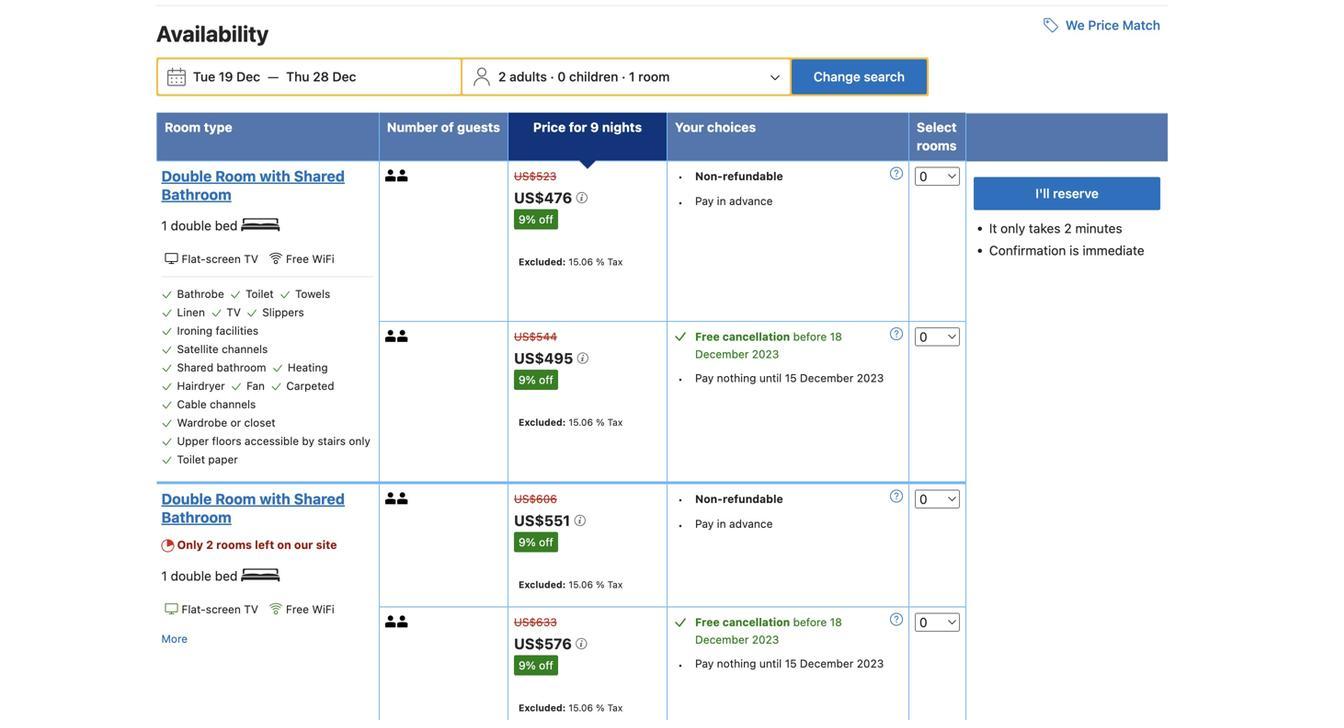 Task type: vqa. For each thing, say whether or not it's contained in the screenshot.
the 1 February 2024 option
no



Task type: describe. For each thing, give the bounding box(es) containing it.
i'll reserve button
[[974, 177, 1160, 210]]

2 flat- from the top
[[182, 603, 206, 616]]

free cancellation for us$495
[[695, 330, 790, 343]]

thu
[[286, 69, 310, 84]]

2 inside dropdown button
[[498, 69, 506, 84]]

floors
[[212, 434, 241, 447]]

1 flat- from the top
[[182, 252, 206, 265]]

double room with shared bathroom for us$476
[[161, 167, 345, 203]]

type
[[204, 119, 232, 135]]

us$544
[[514, 330, 557, 343]]

only inside it only takes 2 minutes confirmation is immediate
[[1001, 221, 1025, 236]]

nothing for us$576
[[717, 657, 756, 670]]

site
[[316, 538, 337, 551]]

select rooms
[[917, 119, 957, 153]]

pay nothing until 15 december 2023 for us$495
[[695, 371, 884, 384]]

nights
[[602, 119, 642, 135]]

excluded: 15.06 % tax for us$476
[[519, 256, 623, 267]]

cable
[[177, 398, 207, 411]]

1 inside the 2 adults · 0 children · 1 room dropdown button
[[629, 69, 635, 84]]

2 vertical spatial 1
[[161, 568, 167, 583]]

1 · from the left
[[550, 69, 554, 84]]

room for us$476
[[215, 167, 256, 185]]

9% off. you're getting a reduced rate because booking.com is paying part of the price.. element for us$476
[[514, 209, 558, 229]]

double room with shared bathroom for us$551
[[161, 490, 345, 526]]

tue
[[193, 69, 215, 84]]

9% off. you're getting a reduced rate because booking.com is paying part of the price.. element for us$495
[[514, 369, 558, 390]]

tax for us$476
[[607, 256, 623, 267]]

2 inside it only takes 2 minutes confirmation is immediate
[[1064, 221, 1072, 236]]

pay for more details on meals and payment options image corresponding to us$576
[[695, 657, 714, 670]]

left
[[255, 538, 274, 551]]

confirmation
[[989, 243, 1066, 258]]

availability
[[156, 21, 269, 46]]

1 flat-screen tv from the top
[[182, 252, 258, 265]]

4 • from the top
[[678, 493, 683, 506]]

cable channels
[[177, 398, 256, 411]]

we
[[1066, 17, 1085, 33]]

rooms inside select rooms
[[917, 138, 957, 153]]

price inside dropdown button
[[1088, 17, 1119, 33]]

shared for us$476
[[294, 167, 345, 185]]

2 dec from the left
[[332, 69, 356, 84]]

our
[[294, 538, 313, 551]]

2 more details on meals and payment options image from the top
[[890, 490, 903, 502]]

on
[[277, 538, 291, 551]]

2 adults · 0 children · 1 room button
[[464, 59, 788, 94]]

9
[[590, 119, 599, 135]]

tue 19 dec button
[[186, 60, 268, 93]]

0 vertical spatial tv
[[244, 252, 258, 265]]

shared bathroom
[[177, 361, 266, 374]]

tax for us$495
[[607, 416, 623, 427]]

advance for us$551
[[729, 517, 773, 530]]

non-refundable for us$551
[[695, 492, 783, 505]]

tax for us$551
[[607, 579, 623, 590]]

more details on meals and payment options image for us$576
[[890, 613, 903, 626]]

2 free wifi from the top
[[286, 603, 334, 616]]

excluded: 15.06 % tax for us$576
[[519, 702, 623, 713]]

hairdryer
[[177, 379, 225, 392]]

2 flat-screen tv from the top
[[182, 603, 258, 616]]

more details on meals and payment options image
[[890, 167, 903, 180]]

adults
[[509, 69, 547, 84]]

2 wifi from the top
[[312, 603, 334, 616]]

toilet for toilet paper
[[177, 453, 205, 466]]

for
[[569, 119, 587, 135]]

excluded: for us$476
[[519, 256, 566, 267]]

with for us$551
[[260, 490, 290, 508]]

pay for more details on meals and payment options icon at the right top of page
[[695, 194, 714, 207]]

ironing facilities
[[177, 324, 259, 337]]

in for us$551
[[717, 517, 726, 530]]

linen
[[177, 306, 205, 319]]

stairs
[[318, 434, 346, 447]]

choices
[[707, 119, 756, 135]]

search
[[864, 69, 905, 84]]

ironing
[[177, 324, 213, 337]]

1 bed from the top
[[215, 218, 238, 233]]

closet
[[244, 416, 275, 429]]

your
[[675, 119, 704, 135]]

0 horizontal spatial 2
[[206, 538, 213, 551]]

occupancy image for us$476
[[397, 170, 409, 182]]

15 for us$495
[[785, 371, 797, 384]]

by
[[302, 434, 314, 447]]

2 double from the top
[[171, 568, 211, 583]]

before 18 december 2023 for us$576
[[695, 616, 842, 646]]

9% for us$551
[[519, 536, 536, 548]]

carpeted
[[286, 379, 334, 392]]

19
[[219, 69, 233, 84]]

2 · from the left
[[622, 69, 626, 84]]

occupancy image for us$551
[[397, 492, 409, 504]]

9% for us$476
[[519, 213, 536, 226]]

us$576
[[514, 635, 575, 653]]

excluded: 15.06 % tax for us$495
[[519, 416, 623, 427]]

non- for us$476
[[695, 170, 723, 182]]

% for us$495
[[596, 416, 605, 427]]

minutes
[[1075, 221, 1122, 236]]

only 2 rooms left on our site
[[177, 538, 337, 551]]

nothing for us$495
[[717, 371, 756, 384]]

28
[[313, 69, 329, 84]]

is
[[1070, 243, 1079, 258]]

i'll reserve
[[1036, 186, 1099, 201]]

excluded: 15.06 % tax for us$551
[[519, 579, 623, 590]]

satellite
[[177, 342, 219, 355]]

more
[[161, 632, 188, 645]]

0 vertical spatial room
[[165, 119, 201, 135]]

satellite channels
[[177, 342, 268, 355]]

wardrobe or closet
[[177, 416, 275, 429]]

1 free wifi from the top
[[286, 252, 334, 265]]

9% for us$576
[[519, 659, 536, 672]]

change search
[[814, 69, 905, 84]]

refundable for us$551
[[723, 492, 783, 505]]

non-refundable for us$476
[[695, 170, 783, 182]]

2 adults · 0 children · 1 room
[[498, 69, 670, 84]]

tax for us$576
[[607, 702, 623, 713]]

we price match
[[1066, 17, 1160, 33]]

1 wifi from the top
[[312, 252, 334, 265]]

1 double from the top
[[171, 218, 211, 233]]

paper
[[208, 453, 238, 466]]

cancellation for us$576
[[723, 616, 790, 628]]

18 for us$576
[[830, 616, 842, 628]]

upper
[[177, 434, 209, 447]]

double for us$476
[[161, 167, 212, 185]]

off for us$476
[[539, 213, 553, 226]]

until for us$576
[[759, 657, 782, 670]]

toilet paper
[[177, 453, 238, 466]]

shared for us$551
[[294, 490, 345, 508]]

bathroom
[[217, 361, 266, 374]]



Task type: locate. For each thing, give the bounding box(es) containing it.
dec right 19
[[236, 69, 260, 84]]

9% off. you're getting a reduced rate because booking.com is paying part of the price.. element down us$576 at the bottom left
[[514, 655, 558, 675]]

1 vertical spatial bed
[[215, 568, 238, 583]]

1 vertical spatial price
[[533, 119, 566, 135]]

3 15.06 from the top
[[569, 579, 593, 590]]

1 pay from the top
[[695, 194, 714, 207]]

off for us$495
[[539, 373, 553, 386]]

bathroom up only on the left
[[161, 508, 232, 526]]

excluded: down us$576 at the bottom left
[[519, 702, 566, 713]]

1 vertical spatial advance
[[729, 517, 773, 530]]

1 until from the top
[[759, 371, 782, 384]]

guests
[[457, 119, 500, 135]]

off down us$476
[[539, 213, 553, 226]]

2 in from the top
[[717, 517, 726, 530]]

2 excluded: from the top
[[519, 416, 566, 427]]

1 horizontal spatial 2
[[498, 69, 506, 84]]

1 cancellation from the top
[[723, 330, 790, 343]]

change
[[814, 69, 861, 84]]

thu 28 dec button
[[279, 60, 364, 93]]

9% off. you're getting a reduced rate because booking.com is paying part of the price.. element down us$476
[[514, 209, 558, 229]]

0 vertical spatial pay in advance
[[695, 194, 773, 207]]

double room with shared bathroom link
[[161, 167, 369, 204], [161, 490, 369, 526]]

4 9% from the top
[[519, 659, 536, 672]]

1 vertical spatial only
[[349, 434, 370, 447]]

double room with shared bathroom link up the left
[[161, 490, 369, 526]]

before 18 december 2023 for us$495
[[695, 330, 842, 360]]

1 vertical spatial bathroom
[[161, 508, 232, 526]]

0 vertical spatial non-
[[695, 170, 723, 182]]

0 vertical spatial before 18 december 2023
[[695, 330, 842, 360]]

excluded: 15.06 % tax down us$476
[[519, 256, 623, 267]]

bathroom
[[161, 186, 232, 203], [161, 508, 232, 526]]

screen up bathrobe at the top of the page
[[206, 252, 241, 265]]

1 horizontal spatial rooms
[[917, 138, 957, 153]]

price for 9 nights
[[533, 119, 642, 135]]

1 9% off from the top
[[519, 213, 553, 226]]

double room with shared bathroom link for us$551
[[161, 490, 369, 526]]

0 vertical spatial screen
[[206, 252, 241, 265]]

1 pay nothing until 15 december 2023 from the top
[[695, 371, 884, 384]]

off down the us$495
[[539, 373, 553, 386]]

or
[[230, 416, 241, 429]]

flat-screen tv up more
[[182, 603, 258, 616]]

2 nothing from the top
[[717, 657, 756, 670]]

wardrobe
[[177, 416, 227, 429]]

1 vertical spatial toilet
[[177, 453, 205, 466]]

9% off
[[519, 213, 553, 226], [519, 373, 553, 386], [519, 536, 553, 548], [519, 659, 553, 672]]

2
[[498, 69, 506, 84], [1064, 221, 1072, 236], [206, 538, 213, 551]]

immediate
[[1083, 243, 1145, 258]]

1 vertical spatial pay nothing until 15 december 2023
[[695, 657, 884, 670]]

2 • from the top
[[678, 196, 683, 209]]

nothing
[[717, 371, 756, 384], [717, 657, 756, 670]]

• for more details on meals and payment options icon at the right top of page
[[678, 196, 683, 209]]

room down paper
[[215, 490, 256, 508]]

4 pay from the top
[[695, 657, 714, 670]]

2 pay nothing until 15 december 2023 from the top
[[695, 657, 884, 670]]

toilet for toilet
[[246, 287, 274, 300]]

1 vertical spatial before
[[793, 616, 827, 628]]

• for 2nd more details on meals and payment options image from the bottom of the page
[[678, 518, 683, 531]]

1 in from the top
[[717, 194, 726, 207]]

0 vertical spatial 18
[[830, 330, 842, 343]]

free wifi down our
[[286, 603, 334, 616]]

excluded: 15.06 % tax down us$576 at the bottom left
[[519, 702, 623, 713]]

4 15.06 from the top
[[569, 702, 593, 713]]

rooms
[[917, 138, 957, 153], [216, 538, 252, 551]]

tue 19 dec — thu 28 dec
[[193, 69, 356, 84]]

1 free cancellation from the top
[[695, 330, 790, 343]]

0 vertical spatial pay nothing until 15 december 2023
[[695, 371, 884, 384]]

in for us$476
[[717, 194, 726, 207]]

1 vertical spatial flat-
[[182, 603, 206, 616]]

2 % from the top
[[596, 416, 605, 427]]

1 with from the top
[[260, 167, 290, 185]]

2 vertical spatial 2
[[206, 538, 213, 551]]

1 double room with shared bathroom link from the top
[[161, 167, 369, 204]]

9% off. you're getting a reduced rate because booking.com is paying part of the price.. element for us$576
[[514, 655, 558, 675]]

1 horizontal spatial only
[[1001, 221, 1025, 236]]

room
[[165, 119, 201, 135], [215, 167, 256, 185], [215, 490, 256, 508]]

1 off from the top
[[539, 213, 553, 226]]

channels up bathroom
[[222, 342, 268, 355]]

2 with from the top
[[260, 490, 290, 508]]

3 • from the top
[[678, 373, 683, 385]]

2 15.06 from the top
[[569, 416, 593, 427]]

0 vertical spatial wifi
[[312, 252, 334, 265]]

2 vertical spatial tv
[[244, 603, 258, 616]]

· right children
[[622, 69, 626, 84]]

0 vertical spatial refundable
[[723, 170, 783, 182]]

us$606
[[514, 492, 557, 505]]

wifi down site
[[312, 603, 334, 616]]

0 horizontal spatial only
[[349, 434, 370, 447]]

15.06 for us$576
[[569, 702, 593, 713]]

2 screen from the top
[[206, 603, 241, 616]]

facilities
[[216, 324, 259, 337]]

us$523
[[514, 170, 557, 182]]

15.06 down us$476
[[569, 256, 593, 267]]

toilet down upper
[[177, 453, 205, 466]]

flat-
[[182, 252, 206, 265], [182, 603, 206, 616]]

9% off. you're getting a reduced rate because booking.com is paying part of the price.. element down the us$495
[[514, 369, 558, 390]]

1 vertical spatial wifi
[[312, 603, 334, 616]]

2 double from the top
[[161, 490, 212, 508]]

9% down us$576 at the bottom left
[[519, 659, 536, 672]]

3 excluded: 15.06 % tax from the top
[[519, 579, 623, 590]]

more details on meals and payment options image for us$495
[[890, 327, 903, 340]]

2 before from the top
[[793, 616, 827, 628]]

1 15 from the top
[[785, 371, 797, 384]]

0 vertical spatial rooms
[[917, 138, 957, 153]]

pay for more details on meals and payment options image corresponding to us$495
[[695, 371, 714, 384]]

0 vertical spatial flat-
[[182, 252, 206, 265]]

2 pay from the top
[[695, 371, 714, 384]]

0 vertical spatial 15
[[785, 371, 797, 384]]

double room with shared bathroom
[[161, 167, 345, 203], [161, 490, 345, 526]]

0 horizontal spatial dec
[[236, 69, 260, 84]]

1 screen from the top
[[206, 252, 241, 265]]

before
[[793, 330, 827, 343], [793, 616, 827, 628]]

2023
[[752, 347, 779, 360], [857, 371, 884, 384], [752, 633, 779, 646], [857, 657, 884, 670]]

0 vertical spatial 2
[[498, 69, 506, 84]]

1 1 double bed from the top
[[161, 218, 241, 233]]

9% off down us$576 at the bottom left
[[519, 659, 553, 672]]

1 vertical spatial 18
[[830, 616, 842, 628]]

double down room type
[[161, 167, 212, 185]]

match
[[1123, 17, 1160, 33]]

1 pay in advance from the top
[[695, 194, 773, 207]]

number
[[387, 119, 438, 135]]

9% off. you're getting a reduced rate because booking.com is paying part of the price.. element for us$551
[[514, 532, 558, 552]]

2 up the is
[[1064, 221, 1072, 236]]

2 bathroom from the top
[[161, 508, 232, 526]]

9% off down us$551 in the bottom of the page
[[519, 536, 553, 548]]

pay for 2nd more details on meals and payment options image from the bottom of the page
[[695, 517, 714, 530]]

cancellation for us$495
[[723, 330, 790, 343]]

3 pay from the top
[[695, 517, 714, 530]]

channels up or
[[210, 398, 256, 411]]

1 vertical spatial non-
[[695, 492, 723, 505]]

1 nothing from the top
[[717, 371, 756, 384]]

1 vertical spatial flat-screen tv
[[182, 603, 258, 616]]

shared
[[294, 167, 345, 185], [177, 361, 213, 374], [294, 490, 345, 508]]

3 9% from the top
[[519, 536, 536, 548]]

2 before 18 december 2023 from the top
[[695, 616, 842, 646]]

3 % from the top
[[596, 579, 605, 590]]

3 off from the top
[[539, 536, 553, 548]]

3 tax from the top
[[607, 579, 623, 590]]

9% off for us$476
[[519, 213, 553, 226]]

2 9% off. you're getting a reduced rate because booking.com is paying part of the price.. element from the top
[[514, 369, 558, 390]]

1 vertical spatial non-refundable
[[695, 492, 783, 505]]

bathroom for us$551
[[161, 508, 232, 526]]

1 dec from the left
[[236, 69, 260, 84]]

1 double room with shared bathroom from the top
[[161, 167, 345, 203]]

2 excluded: 15.06 % tax from the top
[[519, 416, 623, 427]]

1 vertical spatial with
[[260, 490, 290, 508]]

15.06 for us$476
[[569, 256, 593, 267]]

bathroom down room type
[[161, 186, 232, 203]]

4 excluded: from the top
[[519, 702, 566, 713]]

dec right 28
[[332, 69, 356, 84]]

0 vertical spatial bed
[[215, 218, 238, 233]]

4 9% off from the top
[[519, 659, 553, 672]]

refundable for us$476
[[723, 170, 783, 182]]

flat- up more
[[182, 603, 206, 616]]

1 vertical spatial more details on meals and payment options image
[[890, 490, 903, 502]]

0 horizontal spatial ·
[[550, 69, 554, 84]]

0 vertical spatial shared
[[294, 167, 345, 185]]

us$551
[[514, 512, 574, 529]]

0 vertical spatial double room with shared bathroom
[[161, 167, 345, 203]]

more details on meals and payment options image
[[890, 327, 903, 340], [890, 490, 903, 502], [890, 613, 903, 626]]

number of guests
[[387, 119, 500, 135]]

before 18 december 2023
[[695, 330, 842, 360], [695, 616, 842, 646]]

2 non- from the top
[[695, 492, 723, 505]]

double room with shared bathroom link for us$476
[[161, 167, 369, 204]]

9% off. you're getting a reduced rate because booking.com is paying part of the price.. element
[[514, 209, 558, 229], [514, 369, 558, 390], [514, 532, 558, 552], [514, 655, 558, 675]]

1 vertical spatial double
[[171, 568, 211, 583]]

1 advance from the top
[[729, 194, 773, 207]]

price left for
[[533, 119, 566, 135]]

more link
[[161, 629, 188, 648]]

double room with shared bathroom link down type
[[161, 167, 369, 204]]

—
[[268, 69, 279, 84]]

double down only on the left
[[171, 568, 211, 583]]

0 vertical spatial with
[[260, 167, 290, 185]]

fan
[[247, 379, 265, 392]]

off down us$576 at the bottom left
[[539, 659, 553, 672]]

0 vertical spatial channels
[[222, 342, 268, 355]]

1 vertical spatial cancellation
[[723, 616, 790, 628]]

of
[[441, 119, 454, 135]]

excluded: 15.06 % tax down the us$495
[[519, 416, 623, 427]]

9% off for us$551
[[519, 536, 553, 548]]

0 horizontal spatial toilet
[[177, 453, 205, 466]]

advance for us$476
[[729, 194, 773, 207]]

off for us$551
[[539, 536, 553, 548]]

0 vertical spatial toilet
[[246, 287, 274, 300]]

2 vertical spatial room
[[215, 490, 256, 508]]

before for us$495
[[793, 330, 827, 343]]

18 for us$495
[[830, 330, 842, 343]]

flat- up bathrobe at the top of the page
[[182, 252, 206, 265]]

1 excluded: 15.06 % tax from the top
[[519, 256, 623, 267]]

it only takes 2 minutes confirmation is immediate
[[989, 221, 1145, 258]]

1 vertical spatial free cancellation
[[695, 616, 790, 628]]

bed down only 2 rooms left on our site
[[215, 568, 238, 583]]

channels for satellite channels
[[222, 342, 268, 355]]

free cancellation
[[695, 330, 790, 343], [695, 616, 790, 628]]

pay
[[695, 194, 714, 207], [695, 371, 714, 384], [695, 517, 714, 530], [695, 657, 714, 670]]

2 left adults
[[498, 69, 506, 84]]

until for us$495
[[759, 371, 782, 384]]

0 vertical spatial nothing
[[717, 371, 756, 384]]

rooms down select
[[917, 138, 957, 153]]

1 9% from the top
[[519, 213, 536, 226]]

heating
[[288, 361, 328, 374]]

excluded: 15.06 % tax
[[519, 256, 623, 267], [519, 416, 623, 427], [519, 579, 623, 590], [519, 702, 623, 713]]

4 excluded: 15.06 % tax from the top
[[519, 702, 623, 713]]

2 double room with shared bathroom from the top
[[161, 490, 345, 526]]

1 horizontal spatial price
[[1088, 17, 1119, 33]]

1 vertical spatial 1 double bed
[[161, 568, 241, 583]]

excluded: for us$495
[[519, 416, 566, 427]]

screen down only 2 rooms left on our site
[[206, 603, 241, 616]]

5 • from the top
[[678, 518, 683, 531]]

2 9% from the top
[[519, 373, 536, 386]]

1 double bed down only on the left
[[161, 568, 241, 583]]

9% off for us$495
[[519, 373, 553, 386]]

1 bathroom from the top
[[161, 186, 232, 203]]

9%
[[519, 213, 536, 226], [519, 373, 536, 386], [519, 536, 536, 548], [519, 659, 536, 672]]

9% off down the us$495
[[519, 373, 553, 386]]

0 vertical spatial double room with shared bathroom link
[[161, 167, 369, 204]]

9% off. you're getting a reduced rate because booking.com is paying part of the price.. element down us$551 in the bottom of the page
[[514, 532, 558, 552]]

1 vertical spatial 1
[[161, 218, 167, 233]]

1 vertical spatial screen
[[206, 603, 241, 616]]

1 horizontal spatial ·
[[622, 69, 626, 84]]

tax
[[607, 256, 623, 267], [607, 416, 623, 427], [607, 579, 623, 590], [607, 702, 623, 713]]

select
[[917, 119, 957, 135]]

0 vertical spatial price
[[1088, 17, 1119, 33]]

9% down the us$495
[[519, 373, 536, 386]]

with
[[260, 167, 290, 185], [260, 490, 290, 508]]

0 vertical spatial double
[[171, 218, 211, 233]]

pay nothing until 15 december 2023 for us$576
[[695, 657, 884, 670]]

only right it
[[1001, 221, 1025, 236]]

2 vertical spatial more details on meals and payment options image
[[890, 613, 903, 626]]

we price match button
[[1036, 9, 1168, 42]]

% for us$576
[[596, 702, 605, 713]]

bed
[[215, 218, 238, 233], [215, 568, 238, 583]]

1 refundable from the top
[[723, 170, 783, 182]]

1 vertical spatial nothing
[[717, 657, 756, 670]]

2 cancellation from the top
[[723, 616, 790, 628]]

wifi
[[312, 252, 334, 265], [312, 603, 334, 616]]

screen
[[206, 252, 241, 265], [206, 603, 241, 616]]

room for us$551
[[215, 490, 256, 508]]

3 9% off from the top
[[519, 536, 553, 548]]

2 double room with shared bathroom link from the top
[[161, 490, 369, 526]]

in
[[717, 194, 726, 207], [717, 517, 726, 530]]

%
[[596, 256, 605, 267], [596, 416, 605, 427], [596, 579, 605, 590], [596, 702, 605, 713]]

2 right only on the left
[[206, 538, 213, 551]]

1 vertical spatial until
[[759, 657, 782, 670]]

1 vertical spatial pay in advance
[[695, 517, 773, 530]]

9% down us$551 in the bottom of the page
[[519, 536, 536, 548]]

0 vertical spatial until
[[759, 371, 782, 384]]

•
[[678, 170, 683, 183], [678, 196, 683, 209], [678, 373, 683, 385], [678, 493, 683, 506], [678, 518, 683, 531], [678, 658, 683, 671]]

toilet up slippers
[[246, 287, 274, 300]]

excluded: 15.06 % tax up us$633
[[519, 579, 623, 590]]

takes
[[1029, 221, 1061, 236]]

4 % from the top
[[596, 702, 605, 713]]

double for us$551
[[161, 490, 212, 508]]

15.06 down us$576 at the bottom left
[[569, 702, 593, 713]]

15.06 for us$495
[[569, 416, 593, 427]]

1 vertical spatial double room with shared bathroom link
[[161, 490, 369, 526]]

with for us$476
[[260, 167, 290, 185]]

upper floors accessible by stairs only
[[177, 434, 370, 447]]

1 vertical spatial tv
[[226, 306, 241, 319]]

3 excluded: from the top
[[519, 579, 566, 590]]

channels for cable channels
[[210, 398, 256, 411]]

0 vertical spatial non-refundable
[[695, 170, 783, 182]]

double
[[171, 218, 211, 233], [171, 568, 211, 583]]

1 vertical spatial 15
[[785, 657, 797, 670]]

15.06 down the us$495
[[569, 416, 593, 427]]

1 vertical spatial channels
[[210, 398, 256, 411]]

0 vertical spatial only
[[1001, 221, 1025, 236]]

double down toilet paper
[[161, 490, 212, 508]]

1 vertical spatial 2
[[1064, 221, 1072, 236]]

0 vertical spatial flat-screen tv
[[182, 252, 258, 265]]

• for more details on meals and payment options image corresponding to us$576
[[678, 658, 683, 671]]

9% for us$495
[[519, 373, 536, 386]]

1 vertical spatial before 18 december 2023
[[695, 616, 842, 646]]

0 vertical spatial bathroom
[[161, 186, 232, 203]]

2 1 double bed from the top
[[161, 568, 241, 583]]

rooms left the left
[[216, 538, 252, 551]]

flat-screen tv
[[182, 252, 258, 265], [182, 603, 258, 616]]

· left 0
[[550, 69, 554, 84]]

4 tax from the top
[[607, 702, 623, 713]]

slippers
[[262, 306, 304, 319]]

0 vertical spatial double
[[161, 167, 212, 185]]

0 horizontal spatial price
[[533, 119, 566, 135]]

1 % from the top
[[596, 256, 605, 267]]

pay in advance for us$551
[[695, 517, 773, 530]]

room down type
[[215, 167, 256, 185]]

1 vertical spatial in
[[717, 517, 726, 530]]

excluded: down the us$495
[[519, 416, 566, 427]]

1 vertical spatial shared
[[177, 361, 213, 374]]

9% off down us$476
[[519, 213, 553, 226]]

0 horizontal spatial rooms
[[216, 538, 252, 551]]

2 refundable from the top
[[723, 492, 783, 505]]

0 vertical spatial 1 double bed
[[161, 218, 241, 233]]

1 horizontal spatial dec
[[332, 69, 356, 84]]

1 • from the top
[[678, 170, 683, 183]]

excluded: for us$576
[[519, 702, 566, 713]]

1 vertical spatial double room with shared bathroom
[[161, 490, 345, 526]]

children
[[569, 69, 618, 84]]

excluded:
[[519, 256, 566, 267], [519, 416, 566, 427], [519, 579, 566, 590], [519, 702, 566, 713]]

flat-screen tv up bathrobe at the top of the page
[[182, 252, 258, 265]]

1 18 from the top
[[830, 330, 842, 343]]

1 before from the top
[[793, 330, 827, 343]]

0 vertical spatial 1
[[629, 69, 635, 84]]

0 vertical spatial advance
[[729, 194, 773, 207]]

occupancy image
[[397, 170, 409, 182], [385, 492, 397, 504], [397, 492, 409, 504]]

toilet
[[246, 287, 274, 300], [177, 453, 205, 466]]

bathroom for us$476
[[161, 186, 232, 203]]

0 vertical spatial free wifi
[[286, 252, 334, 265]]

occupancy image
[[385, 170, 397, 182], [385, 330, 397, 342], [397, 330, 409, 342], [385, 616, 397, 628], [397, 616, 409, 628]]

15 for us$576
[[785, 657, 797, 670]]

pay in advance for us$476
[[695, 194, 773, 207]]

towels
[[295, 287, 330, 300]]

your choices
[[675, 119, 756, 135]]

us$633
[[514, 616, 557, 628]]

it
[[989, 221, 997, 236]]

bathrobe
[[177, 287, 224, 300]]

0
[[558, 69, 566, 84]]

0 vertical spatial more details on meals and payment options image
[[890, 327, 903, 340]]

2 18 from the top
[[830, 616, 842, 628]]

% for us$551
[[596, 579, 605, 590]]

0 vertical spatial in
[[717, 194, 726, 207]]

double room with shared bathroom up only 2 rooms left on our site
[[161, 490, 345, 526]]

room left type
[[165, 119, 201, 135]]

2 advance from the top
[[729, 517, 773, 530]]

1 double bed up bathrobe at the top of the page
[[161, 218, 241, 233]]

3 9% off. you're getting a reduced rate because booking.com is paying part of the price.. element from the top
[[514, 532, 558, 552]]

1 vertical spatial rooms
[[216, 538, 252, 551]]

channels
[[222, 342, 268, 355], [210, 398, 256, 411]]

accessible
[[245, 434, 299, 447]]

2 until from the top
[[759, 657, 782, 670]]

free wifi up towels
[[286, 252, 334, 265]]

non- for us$551
[[695, 492, 723, 505]]

bed up bathrobe at the top of the page
[[215, 218, 238, 233]]

free cancellation for us$576
[[695, 616, 790, 628]]

1 vertical spatial free wifi
[[286, 603, 334, 616]]

advance
[[729, 194, 773, 207], [729, 517, 773, 530]]

1 9% off. you're getting a reduced rate because booking.com is paying part of the price.. element from the top
[[514, 209, 558, 229]]

off down us$551 in the bottom of the page
[[539, 536, 553, 548]]

only right stairs on the bottom left of the page
[[349, 434, 370, 447]]

4 off from the top
[[539, 659, 553, 672]]

wifi up towels
[[312, 252, 334, 265]]

change search button
[[792, 59, 927, 94]]

2 free cancellation from the top
[[695, 616, 790, 628]]

3 more details on meals and payment options image from the top
[[890, 613, 903, 626]]

us$495
[[514, 349, 577, 367]]

1 vertical spatial room
[[215, 167, 256, 185]]

room type
[[165, 119, 232, 135]]

1 non- from the top
[[695, 170, 723, 182]]

• for more details on meals and payment options image corresponding to us$495
[[678, 373, 683, 385]]

2 9% off from the top
[[519, 373, 553, 386]]

off
[[539, 213, 553, 226], [539, 373, 553, 386], [539, 536, 553, 548], [539, 659, 553, 672]]

2 vertical spatial shared
[[294, 490, 345, 508]]

before for us$576
[[793, 616, 827, 628]]

double up bathrobe at the top of the page
[[171, 218, 211, 233]]

1 vertical spatial refundable
[[723, 492, 783, 505]]

refundable
[[723, 170, 783, 182], [723, 492, 783, 505]]

2 bed from the top
[[215, 568, 238, 583]]

double room with shared bathroom down type
[[161, 167, 345, 203]]

1 vertical spatial double
[[161, 490, 212, 508]]

0 vertical spatial before
[[793, 330, 827, 343]]

off for us$576
[[539, 659, 553, 672]]

1 horizontal spatial toilet
[[246, 287, 274, 300]]

dec
[[236, 69, 260, 84], [332, 69, 356, 84]]

1 before 18 december 2023 from the top
[[695, 330, 842, 360]]

2 pay in advance from the top
[[695, 517, 773, 530]]

0 vertical spatial cancellation
[[723, 330, 790, 343]]

room
[[638, 69, 670, 84]]

excluded: for us$551
[[519, 579, 566, 590]]

9% down us$476
[[519, 213, 536, 226]]

4 9% off. you're getting a reduced rate because booking.com is paying part of the price.. element from the top
[[514, 655, 558, 675]]

9% off for us$576
[[519, 659, 553, 672]]

% for us$476
[[596, 256, 605, 267]]

excluded: down us$476
[[519, 256, 566, 267]]

15.06 for us$551
[[569, 579, 593, 590]]

until
[[759, 371, 782, 384], [759, 657, 782, 670]]

6 • from the top
[[678, 658, 683, 671]]

1 excluded: from the top
[[519, 256, 566, 267]]

15.06 up us$576 at the bottom left
[[569, 579, 593, 590]]

1 more details on meals and payment options image from the top
[[890, 327, 903, 340]]

excluded: up us$633
[[519, 579, 566, 590]]

1 double from the top
[[161, 167, 212, 185]]

only
[[177, 538, 203, 551]]

price right we
[[1088, 17, 1119, 33]]

us$476
[[514, 189, 576, 207]]

2 15 from the top
[[785, 657, 797, 670]]

2 horizontal spatial 2
[[1064, 221, 1072, 236]]

0 vertical spatial free cancellation
[[695, 330, 790, 343]]



